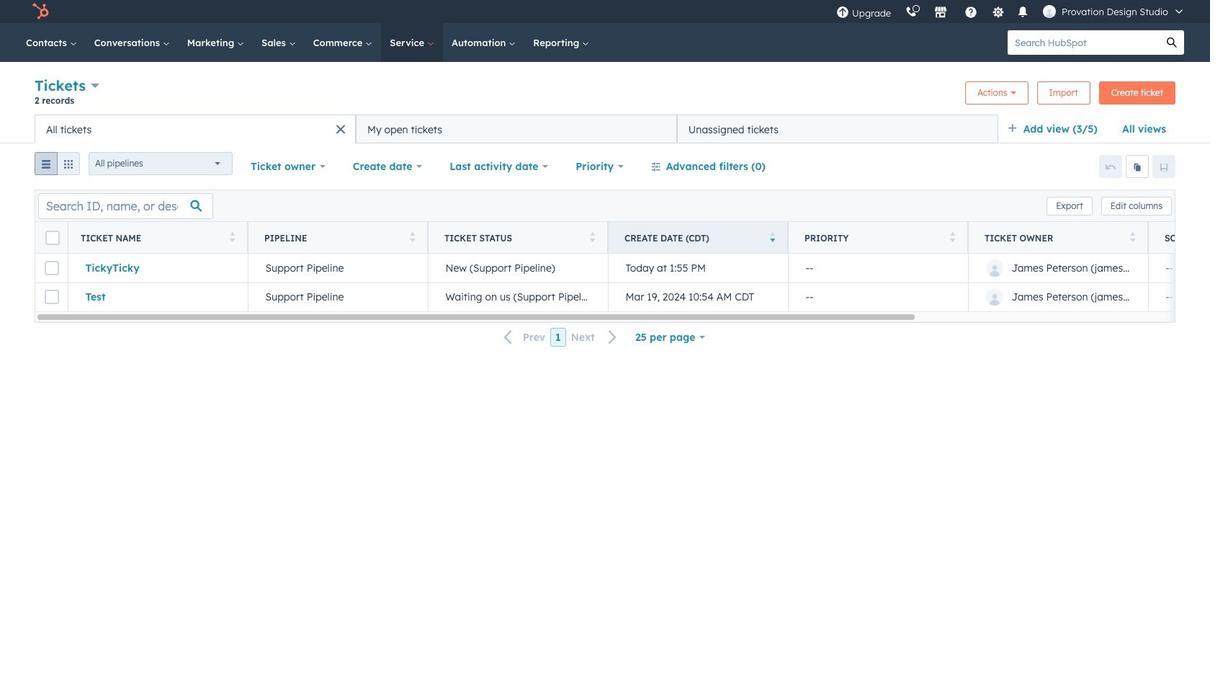 Task type: vqa. For each thing, say whether or not it's contained in the screenshot.
#0c5394, 100 opacity IMAGE
no



Task type: describe. For each thing, give the bounding box(es) containing it.
pagination navigation
[[496, 328, 626, 347]]

press to sort. image for fourth press to sort. element from right
[[410, 232, 415, 242]]

descending sort. press to sort ascending. element
[[770, 232, 776, 244]]

descending sort. press to sort ascending. image
[[770, 232, 776, 242]]

Search ID, name, or description search field
[[38, 193, 213, 219]]



Task type: locate. For each thing, give the bounding box(es) containing it.
2 press to sort. element from the left
[[410, 232, 415, 244]]

press to sort. element
[[230, 232, 235, 244], [410, 232, 415, 244], [590, 232, 595, 244], [950, 232, 956, 244], [1131, 232, 1136, 244]]

group
[[35, 152, 80, 181]]

press to sort. image for first press to sort. element from left
[[230, 232, 235, 242]]

banner
[[35, 75, 1176, 115]]

press to sort. image
[[230, 232, 235, 242], [410, 232, 415, 242], [950, 232, 956, 242], [1131, 232, 1136, 242]]

press to sort. image
[[590, 232, 595, 242]]

4 press to sort. element from the left
[[950, 232, 956, 244]]

james peterson image
[[1044, 5, 1057, 18]]

3 press to sort. image from the left
[[950, 232, 956, 242]]

menu
[[830, 0, 1194, 23]]

Search HubSpot search field
[[1008, 30, 1160, 55]]

1 press to sort. image from the left
[[230, 232, 235, 242]]

1 press to sort. element from the left
[[230, 232, 235, 244]]

5 press to sort. element from the left
[[1131, 232, 1136, 244]]

4 press to sort. image from the left
[[1131, 232, 1136, 242]]

2 press to sort. image from the left
[[410, 232, 415, 242]]

3 press to sort. element from the left
[[590, 232, 595, 244]]

press to sort. image for 5th press to sort. element from left
[[1131, 232, 1136, 242]]

marketplaces image
[[935, 6, 948, 19]]

press to sort. image for fourth press to sort. element from left
[[950, 232, 956, 242]]



